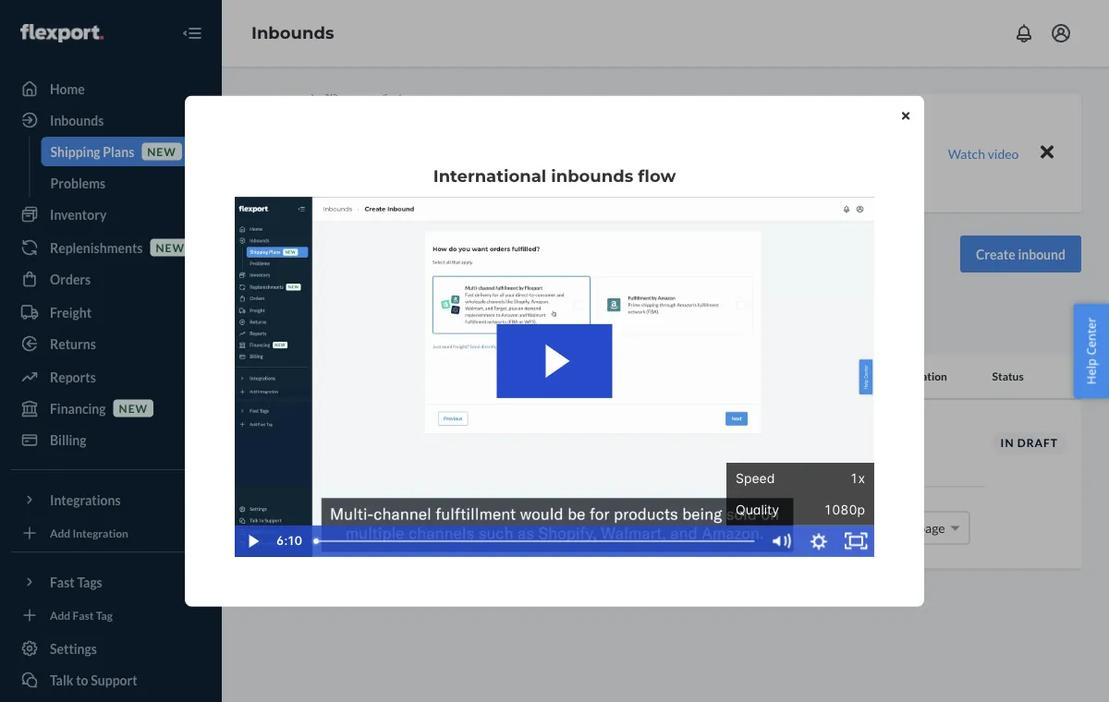 Task type: describe. For each thing, give the bounding box(es) containing it.
quality
[[736, 502, 780, 518]]

1x
[[850, 471, 866, 487]]

speed
[[736, 471, 775, 487]]

center
[[1083, 318, 1100, 356]]

close image
[[902, 110, 910, 122]]

international inbounds flow
[[434, 166, 676, 186]]

international
[[434, 166, 547, 186]]

help center button
[[1074, 304, 1110, 399]]



Task type: vqa. For each thing, say whether or not it's contained in the screenshot.
"Close" icon
yes



Task type: locate. For each thing, give the bounding box(es) containing it.
international inbounds flow dialog
[[185, 96, 925, 607]]

flow
[[638, 166, 676, 186]]

video element
[[235, 197, 875, 557]]

inbounds
[[551, 166, 634, 186]]

video thumbnail image
[[235, 197, 875, 557], [235, 197, 875, 557]]

help
[[1083, 359, 1100, 385]]

1080p
[[824, 502, 866, 518]]

help center
[[1083, 318, 1100, 385]]



